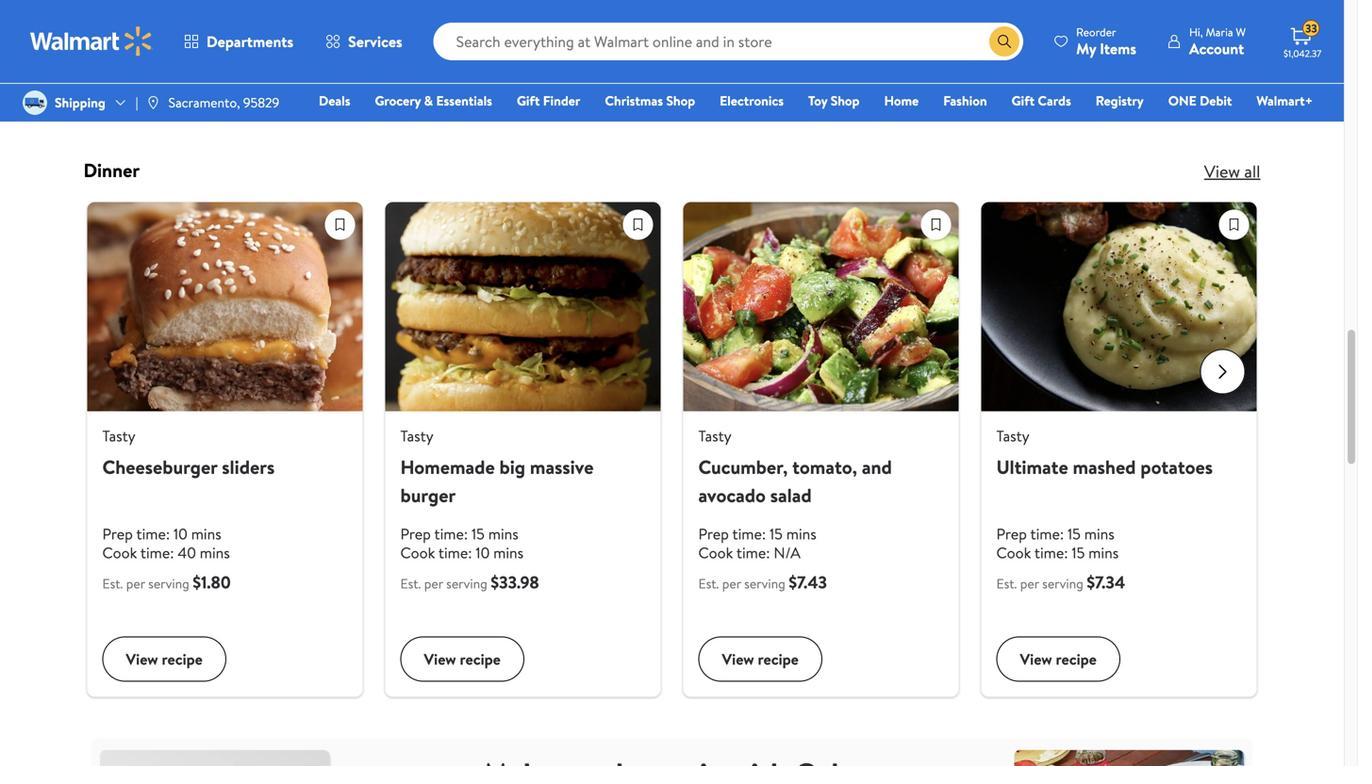 Task type: describe. For each thing, give the bounding box(es) containing it.
cucumber,
[[699, 454, 788, 481]]

Walmart Site-Wide search field
[[434, 23, 1024, 60]]

departments button
[[168, 19, 309, 64]]

$7.34
[[1087, 571, 1126, 595]]

cook for cucumber, tomato, and avocado salad
[[699, 543, 733, 564]]

tasty for cheeseburger
[[102, 426, 136, 447]]

gift cards
[[1012, 92, 1071, 110]]

one debit
[[1169, 92, 1232, 110]]

one
[[1169, 92, 1197, 110]]

95829
[[243, 93, 280, 112]]

per for cheeseburger sliders
[[126, 575, 145, 593]]

registry
[[1096, 92, 1144, 110]]

one debit link
[[1160, 91, 1241, 111]]

walmart+
[[1257, 92, 1313, 110]]

tomato,
[[792, 454, 857, 481]]

potatoes
[[1141, 454, 1213, 481]]

christmas shop
[[605, 92, 695, 110]]

grocery & essentials
[[375, 92, 492, 110]]

my
[[1076, 38, 1096, 59]]

lunch
[[211, 99, 250, 119]]

lunch link
[[95, 0, 366, 119]]

w
[[1236, 24, 1246, 40]]

toy shop
[[808, 92, 860, 110]]

prep for ultimate mashed potatoes
[[997, 524, 1027, 545]]

ultimate mashed potatoes
[[997, 454, 1213, 481]]

salad
[[770, 483, 812, 509]]

items
[[1100, 38, 1137, 59]]

reorder my items
[[1076, 24, 1137, 59]]

view for ultimate mashed potatoes
[[1020, 649, 1052, 670]]

maria
[[1206, 24, 1233, 40]]

shop for toy shop
[[831, 92, 860, 110]]

est. per serving $33.98
[[400, 571, 539, 595]]

15 for homemade
[[472, 524, 485, 545]]

shipping
[[55, 93, 105, 112]]

cards
[[1038, 92, 1071, 110]]

mashed
[[1073, 454, 1136, 481]]

15 for ultimate
[[1068, 524, 1081, 545]]

homemade
[[400, 454, 495, 481]]

sacramento, 95829
[[169, 93, 280, 112]]

sacramento,
[[169, 93, 240, 112]]

ultimate mashed potatoes image
[[982, 202, 1257, 412]]

prep for cucumber, tomato, and avocado salad
[[699, 524, 729, 545]]

prep time: 10 mins cook time: 40 mins
[[102, 524, 230, 564]]

grocery
[[375, 92, 421, 110]]

per for cucumber, tomato, and avocado salad
[[722, 575, 741, 593]]

cook for ultimate mashed potatoes
[[997, 543, 1031, 564]]

|
[[136, 93, 138, 112]]

gift finder link
[[508, 91, 589, 111]]

est. for homemade big massive burger
[[400, 575, 421, 593]]

homemade big massive burger image
[[385, 202, 661, 412]]

&
[[424, 92, 433, 110]]

recipe for cucumber,
[[758, 649, 799, 670]]

departments
[[207, 31, 293, 52]]

n/a
[[774, 543, 801, 564]]

category dessert image
[[683, 0, 955, 94]]

tasty for cucumber,
[[699, 426, 732, 447]]

serving for ultimate
[[1043, 575, 1084, 593]]

dinner link
[[389, 0, 661, 119]]

ultimate
[[997, 454, 1068, 481]]

$1.80
[[193, 571, 231, 595]]

cook for homemade big massive burger
[[400, 543, 435, 564]]

recipe for ultimate
[[1056, 649, 1097, 670]]

view recipe for cucumber, tomato, and avocado salad
[[722, 649, 799, 670]]

cucumber, tomato, and avocado salad
[[699, 454, 892, 509]]

view all link
[[1205, 160, 1261, 183]]

home link
[[876, 91, 927, 111]]

grocery & essentials link
[[366, 91, 501, 111]]

cheeseburger
[[102, 454, 217, 481]]

walmart image
[[30, 26, 153, 57]]

all
[[1245, 160, 1261, 183]]

test image for cucumber, tomato, and avocado salad
[[922, 211, 950, 239]]

sliders
[[222, 454, 275, 481]]

prep time: 15 mins cook time: 10 mins
[[400, 524, 524, 564]]

per for ultimate mashed potatoes
[[1020, 575, 1039, 593]]

view recipe for homemade big massive burger
[[424, 649, 501, 670]]

homemade big massive burger
[[400, 454, 594, 509]]



Task type: vqa. For each thing, say whether or not it's contained in the screenshot.
Serving for Cheeseburger
yes



Task type: locate. For each thing, give the bounding box(es) containing it.
3 recipe from the left
[[758, 649, 799, 670]]

cook inside prep time: 15 mins cook time: 15 mins
[[997, 543, 1031, 564]]

dessert link
[[683, 0, 955, 119]]

search icon image
[[997, 34, 1012, 49]]

serving down prep time: 15 mins cook time: 15 mins
[[1043, 575, 1084, 593]]

shop right christmas
[[666, 92, 695, 110]]

est. down prep time: 10 mins cook time: 40 mins
[[102, 575, 123, 593]]

4 tasty from the left
[[997, 426, 1030, 447]]

1 horizontal spatial  image
[[146, 95, 161, 110]]

gift left finder
[[517, 92, 540, 110]]

0 horizontal spatial dinner
[[83, 157, 140, 183]]

4 test image from the left
[[1220, 211, 1248, 239]]

tasty up cheeseburger
[[102, 426, 136, 447]]

2 per from the left
[[424, 575, 443, 593]]

prep inside prep time: 15 mins cook time: 10 mins
[[400, 524, 431, 545]]

4 prep from the left
[[997, 524, 1027, 545]]

view recipe down est. per serving $1.80
[[126, 649, 203, 670]]

1 tasty from the left
[[102, 426, 136, 447]]

tasty up homemade
[[400, 426, 434, 447]]

est. for cheeseburger sliders
[[102, 575, 123, 593]]

per down prep time: 10 mins cook time: 40 mins
[[126, 575, 145, 593]]

hi,
[[1189, 24, 1203, 40]]

prep down burger
[[400, 524, 431, 545]]

recipe for homemade
[[460, 649, 501, 670]]

est. for cucumber, tomato, and avocado salad
[[699, 575, 719, 593]]

view recipe down est. per serving $7.43
[[722, 649, 799, 670]]

view for cucumber, tomato, and avocado salad
[[722, 649, 754, 670]]

cucumber, tomato, and avocado salad image
[[683, 202, 959, 412]]

4 per from the left
[[1020, 575, 1039, 593]]

prep up est. per serving $1.80
[[102, 524, 133, 545]]

recipe
[[162, 649, 203, 670], [460, 649, 501, 670], [758, 649, 799, 670], [1056, 649, 1097, 670]]

prep up est. per serving $7.34
[[997, 524, 1027, 545]]

shop
[[666, 92, 695, 110], [831, 92, 860, 110]]

2 cook from the left
[[400, 543, 435, 564]]

serving inside est. per serving $33.98
[[446, 575, 488, 593]]

per inside est. per serving $33.98
[[424, 575, 443, 593]]

10
[[174, 524, 188, 545], [476, 543, 490, 564]]

and
[[862, 454, 892, 481]]

0 horizontal spatial  image
[[23, 91, 47, 115]]

burger
[[400, 483, 456, 509]]

4 serving from the left
[[1043, 575, 1084, 593]]

cook down burger
[[400, 543, 435, 564]]

deals
[[319, 92, 350, 110]]

tasty up ultimate
[[997, 426, 1030, 447]]

toy shop link
[[800, 91, 868, 111]]

2 test image from the left
[[624, 211, 652, 239]]

10 up est. per serving $33.98
[[476, 543, 490, 564]]

est.
[[102, 575, 123, 593], [400, 575, 421, 593], [699, 575, 719, 593], [997, 575, 1017, 593]]

registry link
[[1087, 91, 1152, 111]]

tasty up cucumber,
[[699, 426, 732, 447]]

toy
[[808, 92, 828, 110]]

serving
[[148, 575, 189, 593], [446, 575, 488, 593], [744, 575, 786, 593], [1043, 575, 1084, 593]]

 image for shipping
[[23, 91, 47, 115]]

view recipe for ultimate mashed potatoes
[[1020, 649, 1097, 670]]

10 up est. per serving $1.80
[[174, 524, 188, 545]]

gift finder
[[517, 92, 580, 110]]

view
[[1205, 160, 1241, 183], [126, 649, 158, 670], [424, 649, 456, 670], [722, 649, 754, 670], [1020, 649, 1052, 670]]

gift
[[517, 92, 540, 110], [1012, 92, 1035, 110]]

mins
[[191, 524, 221, 545], [488, 524, 519, 545], [786, 524, 817, 545], [1085, 524, 1115, 545], [200, 543, 230, 564], [493, 543, 524, 564], [1089, 543, 1119, 564]]

2 serving from the left
[[446, 575, 488, 593]]

view down est. per serving $1.80
[[126, 649, 158, 670]]

recipe down est. per serving $1.80
[[162, 649, 203, 670]]

prep time: 15 mins cook time: 15 mins
[[997, 524, 1119, 564]]

view for homemade big massive burger
[[424, 649, 456, 670]]

0 horizontal spatial shop
[[666, 92, 695, 110]]

2 recipe from the left
[[460, 649, 501, 670]]

cook up est. per serving $7.43
[[699, 543, 733, 564]]

reorder
[[1076, 24, 1116, 40]]

40
[[178, 543, 196, 564]]

3 cook from the left
[[699, 543, 733, 564]]

cook
[[102, 543, 137, 564], [400, 543, 435, 564], [699, 543, 733, 564], [997, 543, 1031, 564]]

shop right toy
[[831, 92, 860, 110]]

4 recipe from the left
[[1056, 649, 1097, 670]]

tasty
[[102, 426, 136, 447], [400, 426, 434, 447], [699, 426, 732, 447], [997, 426, 1030, 447]]

1 est. from the left
[[102, 575, 123, 593]]

10 inside prep time: 15 mins cook time: 10 mins
[[476, 543, 490, 564]]

recipe down est. per serving $33.98
[[460, 649, 501, 670]]

 image left shipping
[[23, 91, 47, 115]]

test image for homemade big massive burger
[[624, 211, 652, 239]]

15 inside prep time: 15 mins cook time: 10 mins
[[472, 524, 485, 545]]

view down est. per serving $7.43
[[722, 649, 754, 670]]

tasty for homemade
[[400, 426, 434, 447]]

2 prep from the left
[[400, 524, 431, 545]]

view left "all"
[[1205, 160, 1241, 183]]

per inside est. per serving $1.80
[[126, 575, 145, 593]]

prep for cheeseburger sliders
[[102, 524, 133, 545]]

$33.98
[[491, 571, 539, 595]]

fashion link
[[935, 91, 996, 111]]

gift for gift finder
[[517, 92, 540, 110]]

est. down prep time: 15 mins cook time: 10 mins
[[400, 575, 421, 593]]

view recipe down est. per serving $7.34
[[1020, 649, 1097, 670]]

serving inside est. per serving $7.34
[[1043, 575, 1084, 593]]

cheeseburger sliders image
[[87, 202, 363, 412]]

test image for ultimate mashed potatoes
[[1220, 211, 1248, 239]]

4 cook from the left
[[997, 543, 1031, 564]]

0 horizontal spatial 10
[[174, 524, 188, 545]]

prep inside prep time: 15 mins cook time: n/a
[[699, 524, 729, 545]]

1 view recipe from the left
[[126, 649, 203, 670]]

3 serving from the left
[[744, 575, 786, 593]]

1 shop from the left
[[666, 92, 695, 110]]

fashion
[[943, 92, 987, 110]]

services
[[348, 31, 402, 52]]

est. inside est. per serving $7.34
[[997, 575, 1017, 593]]

gift cards link
[[1003, 91, 1080, 111]]

cook inside prep time: 15 mins cook time: n/a
[[699, 543, 733, 564]]

view down est. per serving $7.34
[[1020, 649, 1052, 670]]

est. down prep time: 15 mins cook time: 15 mins
[[997, 575, 1017, 593]]

prep inside prep time: 10 mins cook time: 40 mins
[[102, 524, 133, 545]]

1 prep from the left
[[102, 524, 133, 545]]

recipe down est. per serving $7.43
[[758, 649, 799, 670]]

recipe for cheeseburger
[[162, 649, 203, 670]]

est. for ultimate mashed potatoes
[[997, 575, 1017, 593]]

serving down 40
[[148, 575, 189, 593]]

time:
[[136, 524, 170, 545], [434, 524, 468, 545], [732, 524, 766, 545], [1031, 524, 1064, 545], [140, 543, 174, 564], [439, 543, 472, 564], [737, 543, 770, 564], [1035, 543, 1068, 564]]

est. per serving $7.43
[[699, 571, 827, 595]]

dinner right essentials at the left top of page
[[503, 99, 547, 119]]

cook inside prep time: 15 mins cook time: 10 mins
[[400, 543, 435, 564]]

view recipe for cheeseburger sliders
[[126, 649, 203, 670]]

15
[[472, 524, 485, 545], [770, 524, 783, 545], [1068, 524, 1081, 545], [1072, 543, 1085, 564]]

test image
[[326, 211, 354, 239], [624, 211, 652, 239], [922, 211, 950, 239], [1220, 211, 1248, 239]]

cheeseburger sliders
[[102, 454, 275, 481]]

serving inside est. per serving $1.80
[[148, 575, 189, 593]]

1 recipe from the left
[[162, 649, 203, 670]]

serving for cheeseburger
[[148, 575, 189, 593]]

dinner down |
[[83, 157, 140, 183]]

prep inside prep time: 15 mins cook time: 15 mins
[[997, 524, 1027, 545]]

debit
[[1200, 92, 1232, 110]]

view recipe
[[126, 649, 203, 670], [424, 649, 501, 670], [722, 649, 799, 670], [1020, 649, 1097, 670]]

4 view recipe from the left
[[1020, 649, 1097, 670]]

Search search field
[[434, 23, 1024, 60]]

1 serving from the left
[[148, 575, 189, 593]]

1 gift from the left
[[517, 92, 540, 110]]

1 horizontal spatial 10
[[476, 543, 490, 564]]

snack link
[[978, 0, 1249, 119]]

est. per serving $1.80
[[102, 571, 231, 595]]

15 for cucumber,
[[770, 524, 783, 545]]

walmart+ link
[[1248, 91, 1322, 111]]

per for homemade big massive burger
[[424, 575, 443, 593]]

3 view recipe from the left
[[722, 649, 799, 670]]

view recipe down est. per serving $33.98
[[424, 649, 501, 670]]

prep down avocado
[[699, 524, 729, 545]]

est. down prep time: 15 mins cook time: n/a
[[699, 575, 719, 593]]

cook up est. per serving $1.80
[[102, 543, 137, 564]]

category snack image
[[978, 0, 1249, 94]]

view for cheeseburger sliders
[[126, 649, 158, 670]]

cook for cheeseburger sliders
[[102, 543, 137, 564]]

1 test image from the left
[[326, 211, 354, 239]]

1 cook from the left
[[102, 543, 137, 564]]

3 test image from the left
[[922, 211, 950, 239]]

2 gift from the left
[[1012, 92, 1035, 110]]

15 inside prep time: 15 mins cook time: n/a
[[770, 524, 783, 545]]

avocado
[[699, 483, 766, 509]]

$1,042.37
[[1284, 47, 1322, 60]]

christmas shop link
[[596, 91, 704, 111]]

2 est. from the left
[[400, 575, 421, 593]]

2 shop from the left
[[831, 92, 860, 110]]

next slide of list image
[[1200, 349, 1246, 395]]

2 view recipe from the left
[[424, 649, 501, 670]]

serving for cucumber,
[[744, 575, 786, 593]]

 image right |
[[146, 95, 161, 110]]

per inside est. per serving $7.34
[[1020, 575, 1039, 593]]

1 horizontal spatial gift
[[1012, 92, 1035, 110]]

gift for gift cards
[[1012, 92, 1035, 110]]

dessert
[[794, 99, 845, 119]]

category dinner image
[[389, 0, 661, 94]]

home
[[884, 92, 919, 110]]

tasty for ultimate
[[997, 426, 1030, 447]]

0 vertical spatial dinner
[[503, 99, 547, 119]]

est. inside est. per serving $7.43
[[699, 575, 719, 593]]

serving inside est. per serving $7.43
[[744, 575, 786, 593]]

recipe down est. per serving $7.34
[[1056, 649, 1097, 670]]

view down est. per serving $33.98
[[424, 649, 456, 670]]

1 horizontal spatial dinner
[[503, 99, 547, 119]]

electronics link
[[711, 91, 792, 111]]

 image for sacramento, 95829
[[146, 95, 161, 110]]

serving down n/a
[[744, 575, 786, 593]]

essentials
[[436, 92, 492, 110]]

dinner
[[503, 99, 547, 119], [83, 157, 140, 183]]

electronics
[[720, 92, 784, 110]]

cook inside prep time: 10 mins cook time: 40 mins
[[102, 543, 137, 564]]

est. inside est. per serving $1.80
[[102, 575, 123, 593]]

category lunch image
[[95, 0, 366, 94]]

prep for homemade big massive burger
[[400, 524, 431, 545]]

2 tasty from the left
[[400, 426, 434, 447]]

3 tasty from the left
[[699, 426, 732, 447]]

finder
[[543, 92, 580, 110]]

3 prep from the left
[[699, 524, 729, 545]]

big
[[499, 454, 526, 481]]

est. inside est. per serving $33.98
[[400, 575, 421, 593]]

gift left the cards
[[1012, 92, 1035, 110]]

3 est. from the left
[[699, 575, 719, 593]]

snack
[[1095, 99, 1133, 119]]

33
[[1306, 20, 1318, 37]]

3 per from the left
[[722, 575, 741, 593]]

massive
[[530, 454, 594, 481]]

shop for christmas shop
[[666, 92, 695, 110]]

mins inside prep time: 15 mins cook time: n/a
[[786, 524, 817, 545]]

4 est. from the left
[[997, 575, 1017, 593]]

serving for homemade
[[446, 575, 488, 593]]

per
[[126, 575, 145, 593], [424, 575, 443, 593], [722, 575, 741, 593], [1020, 575, 1039, 593]]

1 per from the left
[[126, 575, 145, 593]]

cook up est. per serving $7.34
[[997, 543, 1031, 564]]

1 horizontal spatial shop
[[831, 92, 860, 110]]

0 horizontal spatial gift
[[517, 92, 540, 110]]

$7.43
[[789, 571, 827, 595]]

per down prep time: 15 mins cook time: 15 mins
[[1020, 575, 1039, 593]]

hi, maria w account
[[1189, 24, 1246, 59]]

account
[[1189, 38, 1244, 59]]

1 vertical spatial dinner
[[83, 157, 140, 183]]

per down prep time: 15 mins cook time: 10 mins
[[424, 575, 443, 593]]

per down prep time: 15 mins cook time: n/a
[[722, 575, 741, 593]]

prep time: 15 mins cook time: n/a
[[699, 524, 817, 564]]

services button
[[309, 19, 418, 64]]

 image
[[23, 91, 47, 115], [146, 95, 161, 110]]

test image for cheeseburger sliders
[[326, 211, 354, 239]]

view all
[[1205, 160, 1261, 183]]

per inside est. per serving $7.43
[[722, 575, 741, 593]]

deals link
[[310, 91, 359, 111]]

serving down prep time: 15 mins cook time: 10 mins
[[446, 575, 488, 593]]

10 inside prep time: 10 mins cook time: 40 mins
[[174, 524, 188, 545]]

christmas
[[605, 92, 663, 110]]

est. per serving $7.34
[[997, 571, 1126, 595]]



